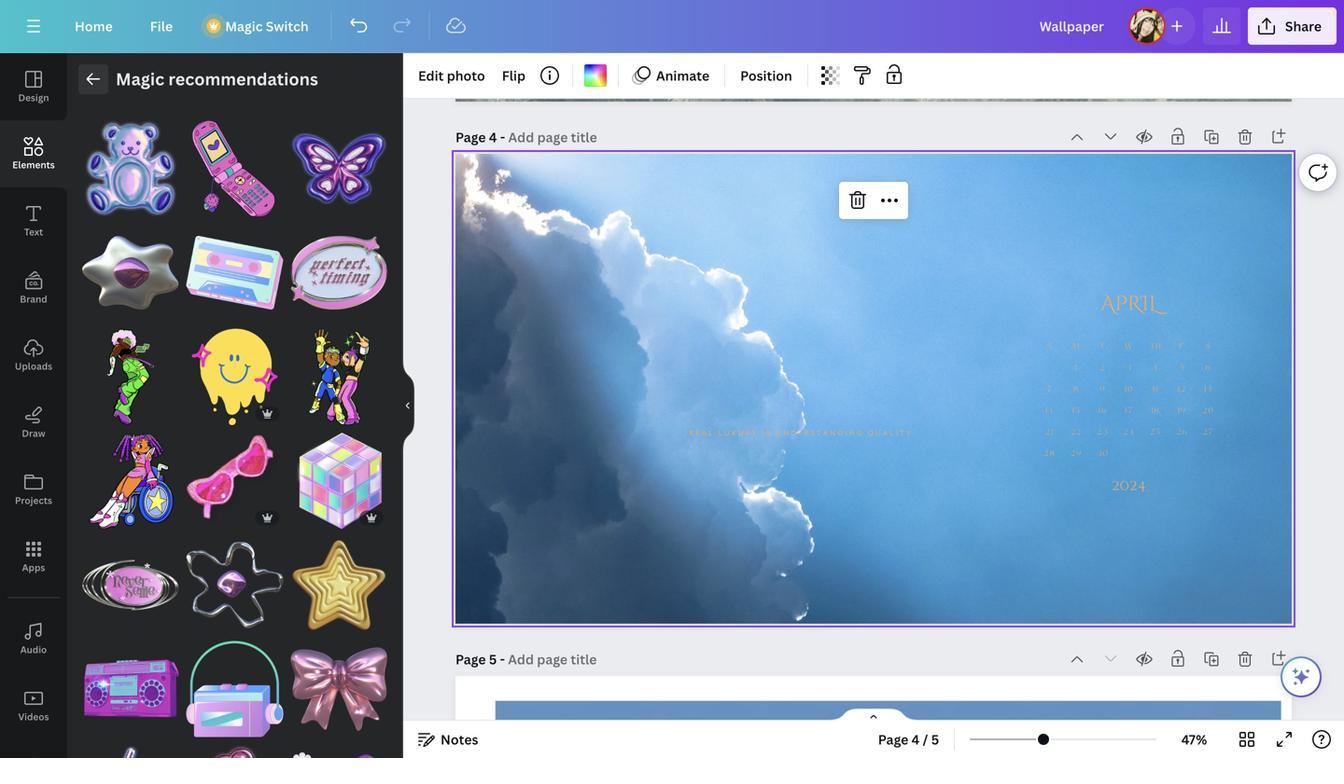 Task type: vqa. For each thing, say whether or not it's contained in the screenshot.
Show Pages 'image'
yes



Task type: describe. For each thing, give the bounding box(es) containing it.
17
[[1125, 408, 1134, 416]]

magic recommendations
[[116, 68, 318, 91]]

magic for magic switch
[[225, 17, 263, 35]]

position
[[740, 67, 792, 84]]

3d colorful glowing gradient helix cone image
[[82, 746, 179, 759]]

apps
[[22, 562, 45, 575]]

4 for page 4 / 5
[[912, 731, 920, 749]]

hide image
[[402, 361, 414, 451]]

7 14
[[1046, 386, 1054, 416]]

18
[[1152, 408, 1160, 416]]

y2k futurism cyber girl with wheelchair image
[[82, 433, 179, 530]]

audio button
[[0, 606, 67, 673]]

apps button
[[0, 524, 67, 591]]

11
[[1153, 386, 1159, 394]]

5 for page 5 -
[[489, 651, 497, 669]]

text
[[24, 226, 43, 239]]

t
[[1100, 343, 1106, 351]]

projects
[[15, 495, 52, 507]]

20
[[1203, 408, 1214, 416]]

heart glasses illustration image
[[186, 433, 283, 530]]

9
[[1100, 386, 1106, 394]]

canva assistant image
[[1290, 666, 1312, 689]]

Design title text field
[[1025, 7, 1121, 45]]

21
[[1046, 429, 1054, 437]]

design button
[[0, 53, 67, 120]]

gradient chrome butterfly image
[[291, 120, 387, 217]]

audio
[[20, 644, 47, 657]]

flip button
[[494, 61, 533, 91]]

19
[[1178, 408, 1187, 416]]

luxury
[[718, 429, 758, 439]]

understanding
[[776, 429, 864, 439]]

10 3 17
[[1125, 365, 1134, 416]]

2
[[1100, 365, 1106, 373]]

12 5 19
[[1178, 365, 1187, 416]]

quality
[[868, 429, 913, 439]]

y2k futurism cyber girl image
[[82, 329, 179, 426]]

29
[[1071, 451, 1082, 459]]

3d软萌装饰贴纸 蝴蝶结 image
[[291, 642, 387, 738]]

text button
[[0, 188, 67, 255]]

home
[[75, 17, 113, 35]]

decorative 3d perfect timing typography image
[[291, 225, 387, 321]]

8
[[1074, 386, 1080, 394]]

47%
[[1182, 731, 1207, 749]]

page inside page 4 / 5 button
[[878, 731, 909, 749]]

15
[[1072, 408, 1081, 416]]

y2k futurism cyber boy and girl image
[[291, 329, 387, 426]]

uploads button
[[0, 322, 67, 389]]

switch
[[266, 17, 309, 35]]

share
[[1285, 17, 1322, 35]]

Page title text field
[[508, 128, 599, 147]]

13
[[1204, 386, 1213, 394]]

0 vertical spatial 3d软萌装饰贴纸 金属花 image
[[82, 225, 179, 321]]

page 5 -
[[456, 651, 508, 669]]

brand
[[20, 293, 47, 306]]

28
[[1044, 451, 1056, 459]]

page for page 5
[[456, 651, 486, 669]]

notes button
[[411, 725, 486, 755]]

page 4 -
[[456, 128, 508, 146]]

2024
[[1112, 476, 1146, 496]]

27 26 25 24 23 22 21
[[1046, 429, 1214, 437]]

april
[[1101, 290, 1157, 318]]

90s aesthetic clean detailed objects cassette tape image
[[186, 225, 283, 321]]

30
[[1097, 451, 1109, 459]]

file button
[[135, 7, 188, 45]]

2 s from the left
[[1206, 343, 1211, 351]]

draw button
[[0, 389, 67, 456]]

flip
[[502, 67, 526, 84]]

edit
[[418, 67, 444, 84]]

6 13
[[1204, 365, 1213, 394]]

elements
[[12, 159, 55, 171]]

projects button
[[0, 456, 67, 524]]



Task type: locate. For each thing, give the bounding box(es) containing it.
4 for 11 4 18
[[1153, 365, 1159, 373]]

show pages image
[[829, 709, 919, 723]]

m
[[1073, 343, 1081, 351]]

24
[[1124, 429, 1135, 437]]

videos button
[[0, 673, 67, 740]]

0 horizontal spatial 3d软萌装饰贴纸 金属花 image
[[82, 225, 179, 321]]

1 s from the left
[[1047, 343, 1053, 351]]

1 vertical spatial page
[[456, 651, 486, 669]]

page
[[456, 128, 486, 146], [456, 651, 486, 669], [878, 731, 909, 749]]

decorative 3d modd typography image
[[291, 746, 387, 759]]

anime y2k maximalist fashion pink flip phone image
[[186, 120, 283, 217]]

4 up 11
[[1153, 365, 1159, 373]]

2 vertical spatial 5
[[931, 731, 939, 749]]

0 vertical spatial -
[[500, 128, 505, 146]]

position button
[[733, 61, 800, 91]]

0 vertical spatial magic
[[225, 17, 263, 35]]

26
[[1177, 429, 1188, 437]]

6
[[1206, 365, 1211, 373]]

1 horizontal spatial magic
[[225, 17, 263, 35]]

- for page 4 -
[[500, 128, 505, 146]]

magic switch button
[[195, 7, 324, 45]]

1 vertical spatial magic
[[116, 68, 164, 91]]

matte 3d concentric star image
[[291, 537, 387, 634]]

magic for magic recommendations
[[116, 68, 164, 91]]

5 right '/'
[[931, 731, 939, 749]]

25
[[1150, 429, 1161, 437]]

4 for page 4 -
[[489, 128, 497, 146]]

1 vertical spatial 3d软萌装饰贴纸 金属花 image
[[186, 537, 283, 634]]

1 vertical spatial -
[[500, 651, 505, 669]]

page down show pages image
[[878, 731, 909, 749]]

s up 6
[[1206, 343, 1211, 351]]

0 horizontal spatial 4
[[489, 128, 497, 146]]

4
[[489, 128, 497, 146], [1153, 365, 1159, 373], [912, 731, 920, 749]]

animate
[[656, 67, 710, 84]]

1 vertical spatial 4
[[1153, 365, 1159, 373]]

23
[[1097, 429, 1109, 437]]

2 vertical spatial page
[[878, 731, 909, 749]]

vibrant y2k aesthetic graphic 3 image
[[186, 329, 283, 426]]

90s aesthetic clean detailed objects personal music device cassette image
[[186, 642, 283, 738]]

4 inside page 4 / 5 button
[[912, 731, 920, 749]]

main menu bar
[[0, 0, 1344, 53]]

home link
[[60, 7, 128, 45]]

- left page title text field at the left of page
[[500, 651, 505, 669]]

edit photo button
[[411, 61, 493, 91]]

2 horizontal spatial 5
[[1179, 365, 1185, 373]]

47% button
[[1164, 725, 1225, 755]]

magic switch
[[225, 17, 309, 35]]

magic inside "magic switch" button
[[225, 17, 263, 35]]

3d stylized retro gradient rubik cube image
[[291, 433, 387, 530]]

0 vertical spatial 5
[[1179, 365, 1185, 373]]

1 vertical spatial 5
[[489, 651, 497, 669]]

file
[[150, 17, 173, 35]]

0 vertical spatial page
[[456, 128, 486, 146]]

s
[[1047, 343, 1053, 351], [1206, 343, 1211, 351]]

Page title text field
[[508, 651, 599, 669]]

uploads
[[15, 360, 52, 373]]

/
[[923, 731, 928, 749]]

8 1 15
[[1072, 365, 1081, 416]]

5 inside button
[[931, 731, 939, 749]]

16
[[1099, 408, 1107, 416]]

1 horizontal spatial 4
[[912, 731, 920, 749]]

0 horizontal spatial magic
[[116, 68, 164, 91]]

decorative 3d never settle typography image
[[82, 537, 179, 634]]

s left "m"
[[1047, 343, 1053, 351]]

page for page 4
[[456, 128, 486, 146]]

1 - from the top
[[500, 128, 505, 146]]

magic left switch
[[225, 17, 263, 35]]

s f th w t m s
[[1047, 343, 1211, 351]]

brand button
[[0, 255, 67, 322]]

30 29 28
[[1044, 451, 1109, 459]]

4 inside 11 4 18
[[1153, 365, 1159, 373]]

draw
[[22, 428, 45, 440]]

page up notes
[[456, 651, 486, 669]]

5
[[1179, 365, 1185, 373], [489, 651, 497, 669], [931, 731, 939, 749]]

0 vertical spatial 4
[[489, 128, 497, 146]]

notes
[[441, 731, 478, 749]]

page 4 / 5 button
[[871, 725, 947, 755]]

photo
[[447, 67, 485, 84]]

1 horizontal spatial 3d软萌装饰贴纸 金属花 image
[[186, 537, 283, 634]]

gradient chrome teddy bear image
[[82, 120, 179, 217]]

videos
[[18, 711, 49, 724]]

1
[[1075, 365, 1078, 373]]

design
[[18, 91, 49, 104]]

th
[[1150, 343, 1162, 351]]

0 horizontal spatial s
[[1047, 343, 1053, 351]]

f
[[1180, 343, 1185, 351]]

2 horizontal spatial 4
[[1153, 365, 1159, 373]]

- for page 5 -
[[500, 651, 505, 669]]

magic down file dropdown button
[[116, 68, 164, 91]]

0 horizontal spatial 5
[[489, 651, 497, 669]]

22
[[1071, 429, 1082, 437]]

4 left '/'
[[912, 731, 920, 749]]

- left page title text box
[[500, 128, 505, 146]]

10
[[1125, 386, 1134, 394]]

group
[[82, 109, 179, 217], [291, 109, 387, 217], [186, 120, 283, 217], [82, 213, 179, 321], [186, 213, 283, 321], [291, 213, 387, 321], [186, 318, 283, 426], [291, 318, 387, 426], [82, 329, 179, 426], [82, 422, 179, 530], [186, 422, 283, 530], [291, 422, 387, 530], [82, 526, 179, 634], [186, 537, 283, 634], [291, 537, 387, 634], [186, 630, 283, 738], [291, 630, 387, 738], [82, 642, 179, 738], [186, 735, 283, 759], [291, 735, 387, 759], [82, 746, 179, 759]]

real luxury is understanding quality
[[689, 429, 913, 439]]

11 4 18
[[1152, 365, 1160, 416]]

recommendations
[[168, 68, 318, 91]]

high gloss old radio image
[[82, 642, 179, 738]]

12
[[1178, 386, 1186, 394]]

5 up '12'
[[1179, 365, 1185, 373]]

2 vertical spatial 4
[[912, 731, 920, 749]]

is
[[762, 429, 772, 439]]

1 horizontal spatial s
[[1206, 343, 1211, 351]]

7
[[1047, 386, 1053, 394]]

elements button
[[0, 120, 67, 188]]

page 4 / 5
[[878, 731, 939, 749]]

page down photo
[[456, 128, 486, 146]]

real
[[689, 429, 715, 439]]

14
[[1046, 408, 1054, 416]]

gradient chrome flower image
[[186, 746, 283, 759]]

side panel tab list
[[0, 53, 67, 759]]

2 - from the top
[[500, 651, 505, 669]]

5 inside 12 5 19
[[1179, 365, 1185, 373]]

w
[[1125, 343, 1134, 351]]

4 left page title text box
[[489, 128, 497, 146]]

edit photo
[[418, 67, 485, 84]]

3d软萌装饰贴纸 金属花 image
[[82, 225, 179, 321], [186, 537, 283, 634]]

no color image
[[584, 64, 607, 87]]

9 2 16
[[1099, 365, 1107, 416]]

1 horizontal spatial 5
[[931, 731, 939, 749]]

share button
[[1248, 7, 1337, 45]]

animate button
[[626, 61, 717, 91]]

27
[[1203, 429, 1214, 437]]

5 for 12 5 19
[[1179, 365, 1185, 373]]

5 left page title text field at the left of page
[[489, 651, 497, 669]]

3
[[1127, 365, 1132, 373]]



